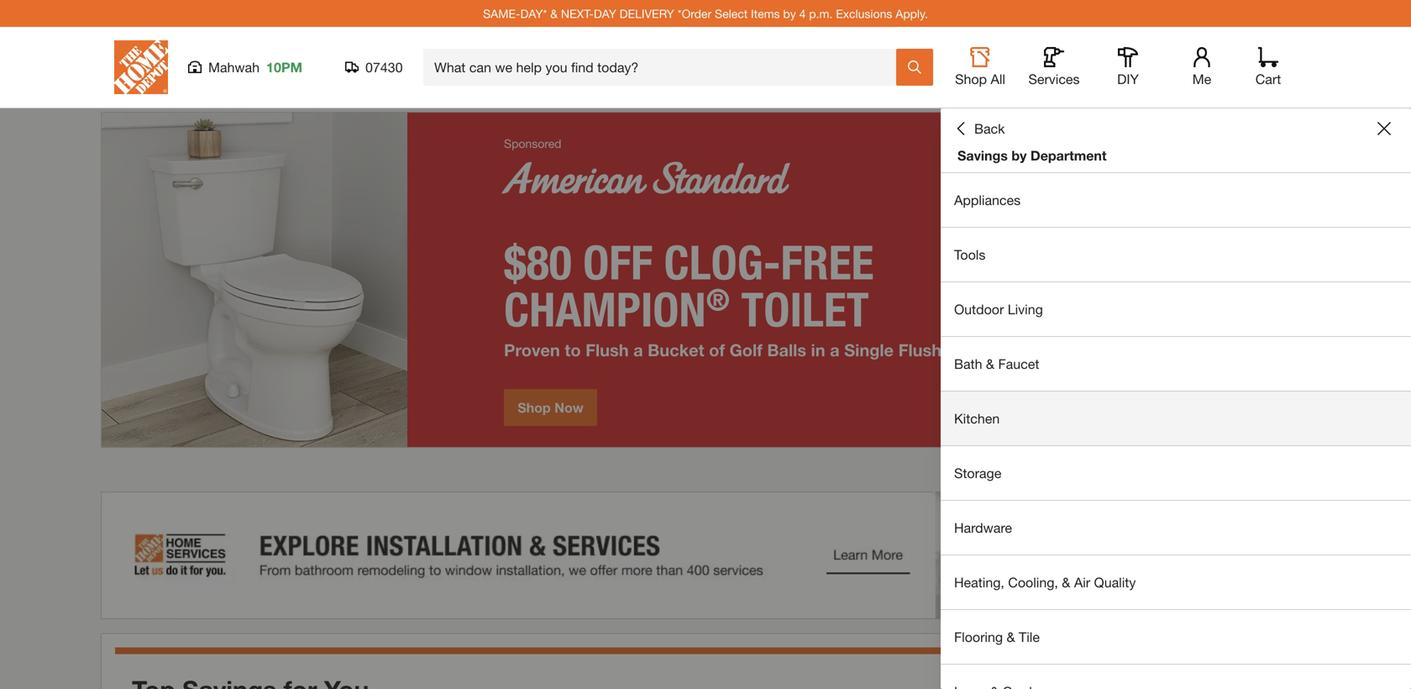 Task type: describe. For each thing, give the bounding box(es) containing it.
shop all
[[956, 71, 1006, 87]]

items
[[751, 7, 780, 20]]

outdoor living
[[955, 301, 1044, 317]]

shop all button
[[954, 47, 1008, 87]]

*order
[[678, 7, 712, 20]]

select
[[715, 7, 748, 20]]

bath
[[955, 356, 983, 372]]

bath & faucet
[[955, 356, 1040, 372]]

living
[[1008, 301, 1044, 317]]

0 horizontal spatial by
[[784, 7, 797, 20]]

apply.
[[896, 7, 929, 20]]

& right day*
[[551, 7, 558, 20]]

p.m.
[[810, 7, 833, 20]]

faucet
[[999, 356, 1040, 372]]

outdoor
[[955, 301, 1005, 317]]

exclusions
[[836, 7, 893, 20]]

heating, cooling, & air quality link
[[941, 556, 1412, 609]]

appliances
[[955, 192, 1021, 208]]

& left air
[[1063, 574, 1071, 590]]

drawer close image
[[1378, 122, 1392, 135]]

cart
[[1256, 71, 1282, 87]]

day*
[[521, 7, 547, 20]]

day
[[594, 7, 617, 20]]

cart link
[[1251, 47, 1288, 87]]

07430
[[366, 59, 403, 75]]

me
[[1193, 71, 1212, 87]]

services button
[[1028, 47, 1082, 87]]

What can we help you find today? search field
[[435, 50, 896, 85]]

services
[[1029, 71, 1080, 87]]

sponsored banner image
[[101, 492, 1311, 619]]

quality
[[1095, 574, 1137, 590]]

delivery
[[620, 7, 675, 20]]

flooring & tile link
[[941, 610, 1412, 664]]

the home depot logo image
[[114, 40, 168, 94]]

diy button
[[1102, 47, 1156, 87]]

all
[[991, 71, 1006, 87]]



Task type: vqa. For each thing, say whether or not it's contained in the screenshot.
Add associated with 2 in. x 2 in. x 42 in. Wood Pressure-Treated Mitered B2E Baluster (16-Pack)
no



Task type: locate. For each thing, give the bounding box(es) containing it.
savings
[[958, 147, 1008, 163]]

same-day* & next-day delivery *order select items by 4 p.m. exclusions apply.
[[483, 7, 929, 20]]

by
[[784, 7, 797, 20], [1012, 147, 1027, 163]]

1 horizontal spatial by
[[1012, 147, 1027, 163]]

flooring
[[955, 629, 1004, 645]]

back button
[[955, 120, 1006, 137]]

mahwah
[[208, 59, 260, 75]]

kitchen link
[[941, 392, 1412, 445]]

back
[[975, 121, 1006, 137]]

1 vertical spatial by
[[1012, 147, 1027, 163]]

air
[[1075, 574, 1091, 590]]

by left 4
[[784, 7, 797, 20]]

tools
[[955, 247, 986, 263]]

department
[[1031, 147, 1107, 163]]

appliances link
[[941, 173, 1412, 227]]

flooring & tile
[[955, 629, 1040, 645]]

10pm
[[266, 59, 303, 75]]

0 vertical spatial by
[[784, 7, 797, 20]]

tile
[[1019, 629, 1040, 645]]

next-
[[561, 7, 594, 20]]

menu containing appliances
[[941, 173, 1412, 689]]

tools link
[[941, 228, 1412, 282]]

hardware link
[[941, 501, 1412, 555]]

& right bath
[[987, 356, 995, 372]]

savings by department
[[958, 147, 1107, 163]]

feedback link image
[[1389, 284, 1412, 375]]

& left tile
[[1007, 629, 1016, 645]]

storage
[[955, 465, 1002, 481]]

diy
[[1118, 71, 1140, 87]]

same-
[[483, 7, 521, 20]]

cooling,
[[1009, 574, 1059, 590]]

heating, cooling, & air quality
[[955, 574, 1137, 590]]

outdoor living link
[[941, 282, 1412, 336]]

hardware
[[955, 520, 1013, 536]]

&
[[551, 7, 558, 20], [987, 356, 995, 372], [1063, 574, 1071, 590], [1007, 629, 1016, 645]]

07430 button
[[345, 59, 403, 76]]

me button
[[1176, 47, 1230, 87]]

by right savings
[[1012, 147, 1027, 163]]

shop
[[956, 71, 988, 87]]

heating,
[[955, 574, 1005, 590]]

4
[[800, 7, 806, 20]]

kitchen
[[955, 411, 1000, 427]]

mahwah 10pm
[[208, 59, 303, 75]]

storage link
[[941, 446, 1412, 500]]

menu
[[941, 173, 1412, 689]]

bath & faucet link
[[941, 337, 1412, 391]]



